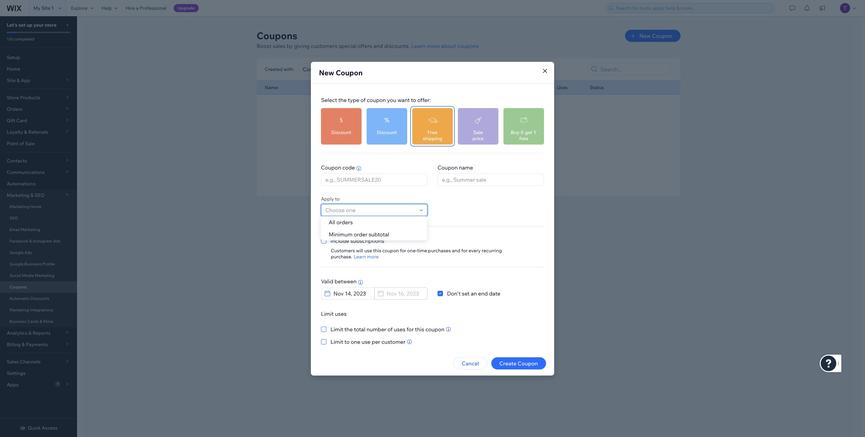 Task type: vqa. For each thing, say whether or not it's contained in the screenshot.
Sidebar element
yes



Task type: locate. For each thing, give the bounding box(es) containing it.
this inside limit the total number of uses for this coupon option
[[415, 326, 424, 333]]

1 horizontal spatial seo
[[35, 192, 45, 198]]

sales
[[273, 43, 285, 49]]

discount
[[331, 129, 351, 135], [377, 129, 397, 135]]

want
[[398, 96, 410, 103]]

hire a professional
[[126, 5, 166, 11]]

0 vertical spatial &
[[31, 192, 34, 198]]

1 horizontal spatial for
[[407, 326, 414, 333]]

1 vertical spatial this
[[415, 326, 424, 333]]

created
[[265, 66, 283, 72]]

instagram
[[33, 239, 52, 244]]

create
[[499, 360, 517, 367]]

professional
[[139, 5, 166, 11]]

set left up
[[18, 22, 25, 28]]

business left cards
[[9, 319, 27, 324]]

time
[[417, 248, 427, 254]]

sale inside sidebar element
[[25, 141, 35, 147]]

discount down $
[[331, 129, 351, 135]]

limit left one
[[331, 338, 343, 345]]

use left per
[[362, 338, 371, 345]]

more left about
[[427, 43, 440, 49]]

0 horizontal spatial seo
[[9, 216, 18, 221]]

None field
[[301, 64, 382, 75], [419, 64, 465, 75], [332, 288, 372, 299], [385, 288, 425, 299], [301, 64, 382, 75], [419, 64, 465, 75], [332, 288, 372, 299], [385, 288, 425, 299]]

2 vertical spatial &
[[40, 319, 42, 324]]

2 vertical spatial new coupon
[[457, 175, 490, 181]]

0 horizontal spatial coupons
[[9, 285, 27, 290]]

0 horizontal spatial new
[[319, 68, 334, 77]]

ads right instagram
[[53, 239, 61, 244]]

settings
[[7, 370, 25, 376]]

create coupon
[[499, 360, 538, 367]]

0 vertical spatial new coupon
[[639, 32, 672, 39]]

google business profile
[[9, 262, 55, 267]]

valid
[[321, 278, 333, 285]]

0 vertical spatial and
[[373, 43, 383, 49]]

0 vertical spatial this
[[373, 248, 381, 254]]

1 horizontal spatial set
[[462, 290, 470, 297]]

of inside point of sale link
[[19, 141, 24, 147]]

1 horizontal spatial a
[[455, 163, 457, 169]]

and right offers
[[373, 43, 383, 49]]

2 google from the top
[[9, 262, 24, 267]]

marketing for &
[[7, 192, 29, 198]]

coupons link
[[0, 282, 77, 293]]

set for don't
[[462, 290, 470, 297]]

0 vertical spatial of
[[361, 96, 366, 103]]

seo
[[35, 192, 45, 198], [9, 216, 18, 221]]

the left 'type'
[[338, 96, 347, 103]]

use right "will"
[[364, 248, 372, 254]]

marketing home link
[[0, 201, 77, 213]]

of right 'type'
[[361, 96, 366, 103]]

set left an
[[462, 290, 470, 297]]

set inside don't set an end date option
[[462, 290, 470, 297]]

to right the apply
[[335, 196, 340, 202]]

to for limit to one use per customer
[[344, 338, 350, 345]]

total
[[354, 326, 365, 333]]

1/6 completed
[[7, 36, 34, 42]]

1 vertical spatial new coupon
[[319, 68, 363, 77]]

learn more about coupons link
[[411, 43, 479, 49]]

google ads link
[[0, 247, 77, 259]]

set inside sidebar element
[[18, 22, 25, 28]]

1 vertical spatial use
[[362, 338, 371, 345]]

a right add
[[455, 163, 457, 169]]

social media marketing
[[9, 273, 54, 278]]

0 vertical spatial the
[[338, 96, 347, 103]]

0 horizontal spatial new coupon
[[319, 68, 363, 77]]

sale price
[[473, 129, 484, 141]]

seo up 'marketing home' link
[[35, 192, 45, 198]]

0 vertical spatial seo
[[35, 192, 45, 198]]

1 horizontal spatial home
[[30, 204, 41, 209]]

1 vertical spatial seo
[[9, 216, 18, 221]]

and inside coupons boost sales by giving customers special offers and discounts. learn more about coupons
[[373, 43, 383, 49]]

1 google from the top
[[9, 250, 24, 255]]

quick
[[28, 425, 41, 431]]

2 vertical spatial limit
[[331, 338, 343, 345]]

discount down the %
[[377, 129, 397, 135]]

1 vertical spatial new
[[319, 68, 334, 77]]

marketing down automations
[[7, 192, 29, 198]]

0 horizontal spatial a
[[136, 5, 138, 11]]

2 discount from the left
[[377, 129, 397, 135]]

facebook & instagram ads link
[[0, 236, 77, 247]]

1 horizontal spatial uses
[[394, 326, 405, 333]]

purchase.
[[331, 254, 352, 260]]

1 discount from the left
[[331, 129, 351, 135]]

help
[[101, 5, 112, 11]]

to left one
[[344, 338, 350, 345]]

google business profile link
[[0, 259, 77, 270]]

learn down include subscriptions
[[354, 254, 366, 260]]

limit down limit uses
[[331, 326, 343, 333]]

0 vertical spatial limit
[[321, 310, 334, 317]]

1 vertical spatial uses
[[394, 326, 405, 333]]

0 vertical spatial uses
[[335, 310, 347, 317]]

2 horizontal spatial of
[[388, 326, 393, 333]]

limit inside 'checkbox'
[[331, 338, 343, 345]]

1 vertical spatial business
[[9, 319, 27, 324]]

0 horizontal spatial of
[[19, 141, 24, 147]]

0 vertical spatial use
[[364, 248, 372, 254]]

select the type of coupon you want to offer:
[[321, 96, 431, 103]]

1 horizontal spatial discount
[[377, 129, 397, 135]]

get
[[525, 129, 532, 135]]

minimum order subtotal
[[329, 231, 389, 238]]

marketing inside dropdown button
[[7, 192, 29, 198]]

new coupon inside new coupon link
[[457, 175, 490, 181]]

the for limit
[[344, 326, 353, 333]]

1 horizontal spatial you
[[436, 163, 444, 169]]

include subscriptions
[[331, 237, 384, 244]]

the inside option
[[344, 326, 353, 333]]

media
[[22, 273, 34, 278]]

Limit to one use per customer checkbox
[[321, 338, 405, 346]]

your
[[33, 22, 44, 28]]

1 horizontal spatial coupons
[[257, 30, 297, 42]]

new coupon inside new coupon button
[[639, 32, 672, 39]]

learn inside coupons boost sales by giving customers special offers and discounts. learn more about coupons
[[411, 43, 426, 49]]

1 horizontal spatial new coupon
[[457, 175, 490, 181]]

marketing up facebook & instagram ads
[[21, 227, 40, 232]]

hire a professional link
[[122, 0, 171, 16]]

coupons up sales at top
[[257, 30, 297, 42]]

2 vertical spatial to
[[344, 338, 350, 345]]

0 vertical spatial home
[[7, 66, 20, 72]]

1 horizontal spatial and
[[452, 248, 460, 254]]

1 vertical spatial of
[[19, 141, 24, 147]]

free
[[519, 135, 528, 141]]

you left want
[[387, 96, 396, 103]]

home down setup
[[7, 66, 20, 72]]

apply to
[[321, 196, 340, 202]]

coupon
[[367, 96, 386, 103], [382, 248, 399, 254], [425, 326, 445, 333]]

new
[[639, 32, 651, 39], [319, 68, 334, 77], [457, 175, 469, 181]]

new coupon link
[[447, 174, 490, 182]]

date
[[489, 290, 500, 297]]

for left every
[[461, 248, 468, 254]]

uses down valid between
[[335, 310, 347, 317]]

2 vertical spatial coupon
[[425, 326, 445, 333]]

1 horizontal spatial learn
[[411, 43, 426, 49]]

1 vertical spatial to
[[335, 196, 340, 202]]

offer:
[[417, 96, 431, 103]]

customers
[[311, 43, 337, 49]]

sale
[[473, 129, 483, 135], [25, 141, 35, 147]]

a right hire
[[136, 5, 138, 11]]

1 vertical spatial coupons
[[9, 285, 27, 290]]

seo up "email"
[[9, 216, 18, 221]]

1 vertical spatial you
[[436, 163, 444, 169]]

1 horizontal spatial to
[[344, 338, 350, 345]]

0 horizontal spatial discount
[[331, 129, 351, 135]]

use
[[364, 248, 372, 254], [362, 338, 371, 345]]

for inside limit the total number of uses for this coupon option
[[407, 326, 414, 333]]

& inside dropdown button
[[31, 192, 34, 198]]

of
[[361, 96, 366, 103], [19, 141, 24, 147], [388, 326, 393, 333]]

& right facebook
[[29, 239, 32, 244]]

1 vertical spatial and
[[452, 248, 460, 254]]

0 vertical spatial learn
[[411, 43, 426, 49]]

2 horizontal spatial to
[[411, 96, 416, 103]]

0 horizontal spatial set
[[18, 22, 25, 28]]

1 vertical spatial learn
[[354, 254, 366, 260]]

point
[[7, 141, 18, 147]]

more inside coupons boost sales by giving customers special offers and discounts. learn more about coupons
[[427, 43, 440, 49]]

settings link
[[0, 368, 77, 379]]

google up social
[[9, 262, 24, 267]]

& up marketing home
[[31, 192, 34, 198]]

0 horizontal spatial you
[[387, 96, 396, 103]]

marketing down automatic
[[9, 308, 29, 313]]

0 vertical spatial coupons
[[257, 30, 297, 42]]

1 vertical spatial home
[[30, 204, 41, 209]]

hire
[[126, 5, 135, 11]]

2 horizontal spatial new coupon
[[639, 32, 672, 39]]

2 horizontal spatial new
[[639, 32, 651, 39]]

for
[[400, 248, 406, 254], [461, 248, 468, 254], [407, 326, 414, 333]]

cards
[[27, 319, 39, 324]]

1 vertical spatial coupon
[[382, 248, 399, 254]]

up
[[27, 22, 32, 28]]

1 vertical spatial more
[[367, 254, 379, 260]]

limit
[[321, 310, 334, 317], [331, 326, 343, 333], [331, 338, 343, 345]]

to right want
[[411, 96, 416, 103]]

customers will use this coupon for one-time purchases and for every recurring purchase.
[[331, 248, 502, 260]]

and right purchases
[[452, 248, 460, 254]]

learn
[[411, 43, 426, 49], [354, 254, 366, 260]]

1 vertical spatial ads
[[24, 250, 32, 255]]

to inside 'checkbox'
[[344, 338, 350, 345]]

1 vertical spatial sale
[[25, 141, 35, 147]]

marketing & seo button
[[0, 190, 77, 201]]

learn right discounts.
[[411, 43, 426, 49]]

to for apply to
[[335, 196, 340, 202]]

social
[[9, 273, 21, 278]]

1 horizontal spatial of
[[361, 96, 366, 103]]

this inside customers will use this coupon for one-time purchases and for every recurring purchase.
[[373, 248, 381, 254]]

subtotal
[[369, 231, 389, 238]]

don't
[[447, 290, 461, 297]]

uses up customer
[[394, 326, 405, 333]]

1 horizontal spatial new
[[457, 175, 469, 181]]

coupons inside sidebar element
[[9, 285, 27, 290]]

limit inside option
[[331, 326, 343, 333]]

coupon inside option
[[425, 326, 445, 333]]

& left more
[[40, 319, 42, 324]]

home
[[7, 66, 20, 72], [30, 204, 41, 209]]

coupon name
[[438, 164, 473, 171]]

learn more link
[[354, 254, 379, 260]]

1 vertical spatial the
[[344, 326, 353, 333]]

automatic discounts link
[[0, 293, 77, 304]]

of up customer
[[388, 326, 393, 333]]

ads up "google business profile"
[[24, 250, 32, 255]]

sale inside sale price
[[473, 129, 483, 135]]

point of sale link
[[0, 138, 77, 149]]

automations link
[[0, 178, 77, 190]]

you left add
[[436, 163, 444, 169]]

0 vertical spatial business
[[24, 262, 41, 267]]

facebook & instagram ads
[[9, 239, 61, 244]]

0 horizontal spatial for
[[400, 248, 406, 254]]

0 vertical spatial new
[[639, 32, 651, 39]]

0 vertical spatial ads
[[53, 239, 61, 244]]

list box
[[321, 216, 427, 240]]

coupon inside customers will use this coupon for one-time purchases and for every recurring purchase.
[[382, 248, 399, 254]]

limit down valid
[[321, 310, 334, 317]]

store
[[45, 22, 57, 28]]

2 vertical spatial new
[[457, 175, 469, 181]]

site
[[41, 5, 50, 11]]

0 vertical spatial set
[[18, 22, 25, 28]]

1 horizontal spatial sale
[[473, 129, 483, 135]]

of right point
[[19, 141, 24, 147]]

1 horizontal spatial more
[[427, 43, 440, 49]]

per
[[372, 338, 380, 345]]

google down facebook
[[9, 250, 24, 255]]

here.
[[503, 163, 514, 169]]

google
[[9, 250, 24, 255], [9, 262, 24, 267]]

0 vertical spatial coupon
[[367, 96, 386, 103]]

0 horizontal spatial sale
[[25, 141, 35, 147]]

0 vertical spatial google
[[9, 250, 24, 255]]

marketing down marketing & seo
[[9, 204, 29, 209]]

once you add a coupon, you'll see it here.
[[423, 163, 514, 169]]

the left total
[[344, 326, 353, 333]]

setup
[[7, 54, 20, 60]]

0 horizontal spatial uses
[[335, 310, 347, 317]]

coupons inside coupons boost sales by giving customers special offers and discounts. learn more about coupons
[[257, 30, 297, 42]]

0 vertical spatial sale
[[473, 129, 483, 135]]

0 horizontal spatial ads
[[24, 250, 32, 255]]

2 vertical spatial of
[[388, 326, 393, 333]]

will
[[356, 248, 363, 254]]

google ads
[[9, 250, 32, 255]]

more right "will"
[[367, 254, 379, 260]]

for right number
[[407, 326, 414, 333]]

0 horizontal spatial to
[[335, 196, 340, 202]]

0 vertical spatial more
[[427, 43, 440, 49]]

1 vertical spatial set
[[462, 290, 470, 297]]

0 vertical spatial a
[[136, 5, 138, 11]]

1 vertical spatial google
[[9, 262, 24, 267]]

Include subscriptions checkbox
[[321, 237, 384, 245]]

set for let's
[[18, 22, 25, 28]]

offers
[[358, 43, 372, 49]]

1 vertical spatial &
[[29, 239, 32, 244]]

business up social media marketing
[[24, 262, 41, 267]]

for left one-
[[400, 248, 406, 254]]

use inside limit to one use per customer 'checkbox'
[[362, 338, 371, 345]]

coupons up automatic
[[9, 285, 27, 290]]

home down marketing & seo dropdown button
[[30, 204, 41, 209]]

0 horizontal spatial and
[[373, 43, 383, 49]]

1 vertical spatial limit
[[331, 326, 343, 333]]

0 horizontal spatial more
[[367, 254, 379, 260]]

setup link
[[0, 52, 77, 63]]

0 horizontal spatial this
[[373, 248, 381, 254]]

1 horizontal spatial this
[[415, 326, 424, 333]]

0 horizontal spatial learn
[[354, 254, 366, 260]]

new inside button
[[639, 32, 651, 39]]



Task type: describe. For each thing, give the bounding box(es) containing it.
business cards & more link
[[0, 316, 77, 327]]

limit for limit the total number of uses for this coupon
[[331, 326, 343, 333]]

coupon code
[[321, 164, 355, 171]]

discount for $
[[331, 129, 351, 135]]

customers
[[331, 248, 355, 254]]

email marketing
[[9, 227, 40, 232]]

code
[[342, 164, 355, 171]]

you'll
[[477, 163, 489, 169]]

1 horizontal spatial ads
[[53, 239, 61, 244]]

it
[[499, 163, 502, 169]]

all
[[329, 219, 335, 226]]

marketing integrations link
[[0, 304, 77, 316]]

create coupon button
[[491, 357, 546, 370]]

sidebar element
[[0, 16, 77, 437]]

limit uses
[[321, 310, 347, 317]]

use inside customers will use this coupon for one-time purchases and for every recurring purchase.
[[364, 248, 372, 254]]

let's set up your store
[[7, 22, 57, 28]]

1/6
[[7, 36, 13, 42]]

don't set an end date
[[447, 290, 500, 297]]

the for select
[[338, 96, 347, 103]]

apply
[[321, 196, 334, 202]]

discount for %
[[377, 129, 397, 135]]

quick access
[[28, 425, 57, 431]]

facebook
[[9, 239, 28, 244]]

$
[[340, 117, 343, 124]]

0 vertical spatial to
[[411, 96, 416, 103]]

limit for limit uses
[[321, 310, 334, 317]]

limit to one use per customer
[[331, 338, 405, 345]]

new coupon button
[[625, 30, 680, 42]]

e.g., SUMMERSALE20 field
[[323, 174, 425, 185]]

between
[[335, 278, 357, 285]]

y
[[534, 129, 537, 135]]

coupon for this
[[382, 248, 399, 254]]

explore
[[71, 5, 87, 11]]

subscriptions
[[350, 237, 384, 244]]

e.g., Summer sale field
[[440, 174, 542, 185]]

new coupon for new coupon button
[[639, 32, 672, 39]]

automatic
[[9, 296, 29, 301]]

limit for limit to one use per customer
[[331, 338, 343, 345]]

of inside limit the total number of uses for this coupon option
[[388, 326, 393, 333]]

Choose one field
[[323, 204, 418, 216]]

profile
[[42, 262, 55, 267]]

an
[[471, 290, 477, 297]]

add
[[445, 163, 454, 169]]

list box containing all orders
[[321, 216, 427, 240]]

customer
[[382, 338, 405, 345]]

one
[[351, 338, 360, 345]]

%
[[385, 116, 389, 124]]

with:
[[284, 66, 294, 72]]

0 vertical spatial you
[[387, 96, 396, 103]]

Don't set an end date checkbox
[[438, 289, 500, 298]]

include
[[331, 237, 349, 244]]

every
[[469, 248, 481, 254]]

and inside customers will use this coupon for one-time purchases and for every recurring purchase.
[[452, 248, 460, 254]]

coupons for coupons
[[9, 285, 27, 290]]

0 horizontal spatial home
[[7, 66, 20, 72]]

marketing for integrations
[[9, 308, 29, 313]]

purchases
[[428, 248, 451, 254]]

seo inside marketing & seo dropdown button
[[35, 192, 45, 198]]

coupon for of
[[367, 96, 386, 103]]

learn more
[[354, 254, 379, 260]]

more
[[43, 319, 53, 324]]

quick access button
[[20, 425, 57, 431]]

google for google ads
[[9, 250, 24, 255]]

my site 1
[[33, 5, 54, 11]]

discounts
[[30, 296, 49, 301]]

new for new coupon link
[[457, 175, 469, 181]]

Limit the total number of uses for this coupon checkbox
[[321, 325, 445, 333]]

marketing down profile
[[35, 273, 54, 278]]

free
[[428, 129, 438, 135]]

about
[[441, 43, 456, 49]]

coupons boost sales by giving customers special offers and discounts. learn more about coupons
[[257, 30, 479, 49]]

one-
[[407, 248, 417, 254]]

minimum
[[329, 231, 353, 238]]

number
[[367, 326, 386, 333]]

& for facebook
[[29, 239, 32, 244]]

email marketing link
[[0, 224, 77, 236]]

price
[[473, 135, 484, 141]]

let's
[[7, 22, 17, 28]]

Search... field
[[598, 64, 670, 75]]

marketing for home
[[9, 204, 29, 209]]

boost
[[257, 43, 272, 49]]

help button
[[97, 0, 122, 16]]

orders
[[337, 219, 353, 226]]

giving
[[294, 43, 310, 49]]

uses inside option
[[394, 326, 405, 333]]

google for google business profile
[[9, 262, 24, 267]]

automations
[[7, 181, 35, 187]]

seo link
[[0, 213, 77, 224]]

end
[[478, 290, 488, 297]]

marketing & seo
[[7, 192, 45, 198]]

new coupon for new coupon link
[[457, 175, 490, 181]]

buy x get y free
[[511, 129, 537, 141]]

new for new coupon button
[[639, 32, 651, 39]]

free shipping
[[423, 129, 442, 141]]

& for marketing
[[31, 192, 34, 198]]

cancel button
[[454, 357, 487, 370]]

coupons for coupons boost sales by giving customers special offers and discounts. learn more about coupons
[[257, 30, 297, 42]]

recurring
[[482, 248, 502, 254]]

coupons
[[457, 43, 479, 49]]

1
[[51, 5, 54, 11]]

Search for tools, apps, help & more... field
[[614, 3, 772, 13]]

email
[[9, 227, 20, 232]]

2 horizontal spatial for
[[461, 248, 468, 254]]

order
[[354, 231, 367, 238]]

x
[[521, 129, 524, 135]]

social media marketing link
[[0, 270, 77, 282]]

a inside 'hire a professional' link
[[136, 5, 138, 11]]

1 vertical spatial a
[[455, 163, 457, 169]]



